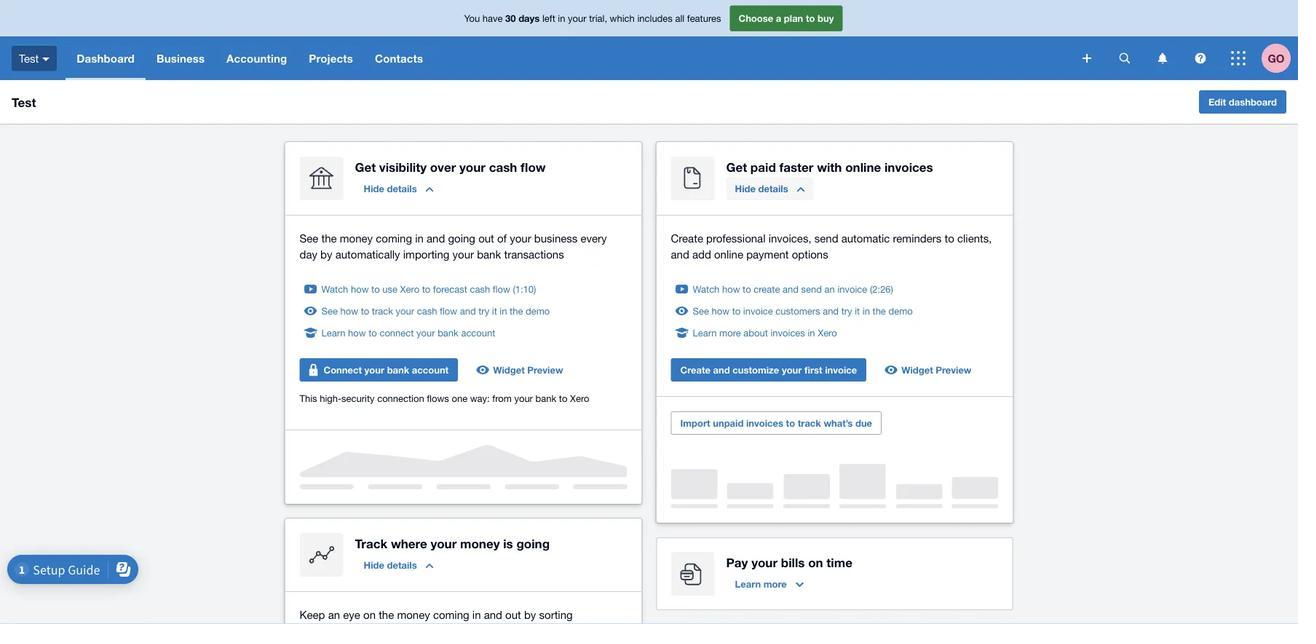Task type: vqa. For each thing, say whether or not it's contained in the screenshot.
the leftmost going
yes



Task type: locate. For each thing, give the bounding box(es) containing it.
try right customers
[[842, 305, 853, 316]]

1 preview from the left
[[528, 364, 563, 375]]

1 watch from the left
[[322, 283, 348, 295]]

the up "automatically"
[[322, 232, 337, 244]]

and left add
[[671, 248, 690, 260]]

how up "connect"
[[340, 305, 358, 316]]

invoice inside see how to invoice customers and try it in the demo link
[[743, 305, 773, 316]]

0 horizontal spatial by
[[321, 248, 332, 260]]

reminders
[[893, 232, 942, 244]]

invoice inside watch how to create and send an invoice (2:26) link
[[838, 283, 868, 295]]

svg image
[[1231, 51, 1246, 66], [1158, 53, 1168, 64], [1083, 54, 1092, 63], [42, 57, 50, 61]]

hide for where
[[364, 559, 384, 571]]

xero
[[400, 283, 420, 295], [818, 327, 837, 338], [570, 393, 590, 404]]

0 vertical spatial test
[[19, 52, 39, 65]]

1 horizontal spatial watch
[[693, 283, 720, 295]]

cash
[[489, 159, 517, 174], [470, 283, 490, 295], [417, 305, 437, 316]]

1 vertical spatial out
[[505, 608, 521, 621]]

0 vertical spatial online
[[846, 159, 881, 174]]

automatically
[[335, 248, 400, 260]]

and inside keep an eye on the money coming in and out by sorting
[[484, 608, 502, 621]]

cash right forecast
[[470, 283, 490, 295]]

send inside watch how to create and send an invoice (2:26) link
[[801, 283, 822, 295]]

1 horizontal spatial learn
[[693, 327, 717, 338]]

try inside the see how to track your cash flow and try it in the demo link
[[479, 305, 489, 316]]

1 widget from the left
[[493, 364, 525, 375]]

1 horizontal spatial see
[[322, 305, 338, 316]]

2 vertical spatial cash
[[417, 305, 437, 316]]

buy
[[818, 13, 834, 24]]

bank up the connection
[[387, 364, 409, 375]]

2 vertical spatial money
[[397, 608, 430, 621]]

to left the connect
[[369, 327, 377, 338]]

1 horizontal spatial widget
[[902, 364, 933, 375]]

get left visibility
[[355, 159, 376, 174]]

create inside create professional invoices, send automatic reminders to clients, and add online payment options
[[671, 232, 703, 244]]

1 horizontal spatial try
[[842, 305, 853, 316]]

to inside create professional invoices, send automatic reminders to clients, and add online payment options
[[945, 232, 955, 244]]

0 vertical spatial xero
[[400, 283, 420, 295]]

demo down (2:26)
[[889, 305, 913, 316]]

2 demo from the left
[[889, 305, 913, 316]]

hide details button down where
[[355, 553, 443, 577]]

0 vertical spatial coming
[[376, 232, 412, 244]]

create and customize your first invoice
[[681, 364, 857, 375]]

flow inside watch how to use xero to forecast cash flow (1:10) link
[[493, 283, 510, 295]]

1 vertical spatial more
[[764, 578, 787, 590]]

2 try from the left
[[842, 305, 853, 316]]

widget preview
[[493, 364, 563, 375], [902, 364, 972, 375]]

out left the sorting
[[505, 608, 521, 621]]

invoice right first
[[825, 364, 857, 375]]

money inside keep an eye on the money coming in and out by sorting
[[397, 608, 430, 621]]

going up importing on the left of page
[[448, 232, 476, 244]]

invoices up reminders
[[885, 159, 933, 174]]

1 vertical spatial an
[[328, 608, 340, 621]]

1 vertical spatial invoices
[[771, 327, 805, 338]]

0 vertical spatial on
[[808, 555, 823, 570]]

0 vertical spatial money
[[340, 232, 373, 244]]

hide details button for paid
[[726, 177, 814, 200]]

0 horizontal spatial an
[[328, 608, 340, 621]]

2 vertical spatial invoice
[[825, 364, 857, 375]]

to up learn more about invoices in xero
[[732, 305, 741, 316]]

you have 30 days left in your trial, which includes all features
[[464, 13, 721, 24]]

widget for invoices
[[902, 364, 933, 375]]

track left what's
[[798, 417, 821, 429]]

invoices
[[885, 159, 933, 174], [771, 327, 805, 338], [746, 417, 784, 429]]

learn how to connect your bank account link
[[322, 326, 495, 340]]

out inside see the money coming in and going out of your business every day by automatically importing your bank transactions
[[479, 232, 494, 244]]

1 try from the left
[[479, 305, 489, 316]]

going
[[448, 232, 476, 244], [517, 536, 550, 551]]

1 horizontal spatial out
[[505, 608, 521, 621]]

1 vertical spatial money
[[460, 536, 500, 551]]

2 horizontal spatial xero
[[818, 327, 837, 338]]

0 horizontal spatial flow
[[440, 305, 457, 316]]

widget for flow
[[493, 364, 525, 375]]

2 watch from the left
[[693, 283, 720, 295]]

the down (1:10)
[[510, 305, 523, 316]]

1 horizontal spatial flow
[[493, 283, 510, 295]]

hide details button down visibility
[[355, 177, 443, 200]]

demo down (1:10)
[[526, 305, 550, 316]]

0 vertical spatial by
[[321, 248, 332, 260]]

1 get from the left
[[355, 159, 376, 174]]

2 horizontal spatial learn
[[735, 578, 761, 590]]

learn more
[[735, 578, 787, 590]]

send up see how to invoice customers and try it in the demo on the right
[[801, 283, 822, 295]]

money up "automatically"
[[340, 232, 373, 244]]

it
[[492, 305, 497, 316], [855, 305, 860, 316]]

0 horizontal spatial try
[[479, 305, 489, 316]]

to
[[806, 13, 815, 24], [945, 232, 955, 244], [371, 283, 380, 295], [422, 283, 431, 295], [743, 283, 751, 295], [361, 305, 369, 316], [732, 305, 741, 316], [369, 327, 377, 338], [559, 393, 568, 404], [786, 417, 795, 429]]

an inside watch how to create and send an invoice (2:26) link
[[825, 283, 835, 295]]

0 horizontal spatial coming
[[376, 232, 412, 244]]

1 horizontal spatial track
[[798, 417, 821, 429]]

coming up "automatically"
[[376, 232, 412, 244]]

track down use
[[372, 305, 393, 316]]

0 horizontal spatial see
[[300, 232, 318, 244]]

and up customers
[[783, 283, 799, 295]]

more for learn more about invoices in xero
[[720, 327, 741, 338]]

1 vertical spatial send
[[801, 283, 822, 295]]

dashboard
[[1229, 96, 1277, 107]]

invoices right unpaid
[[746, 417, 784, 429]]

in inside see the money coming in and going out of your business every day by automatically importing your bank transactions
[[415, 232, 424, 244]]

faster
[[780, 159, 814, 174]]

1 horizontal spatial more
[[764, 578, 787, 590]]

by inside keep an eye on the money coming in and out by sorting
[[524, 608, 536, 621]]

how left the connect
[[348, 327, 366, 338]]

on inside keep an eye on the money coming in and out by sorting
[[363, 608, 376, 621]]

test inside test "popup button"
[[19, 52, 39, 65]]

learn down pay
[[735, 578, 761, 590]]

try
[[479, 305, 489, 316], [842, 305, 853, 316]]

how for create
[[722, 283, 740, 295]]

and inside button
[[713, 364, 730, 375]]

2 get from the left
[[726, 159, 747, 174]]

2 vertical spatial flow
[[440, 305, 457, 316]]

watch down add
[[693, 283, 720, 295]]

1 horizontal spatial online
[[846, 159, 881, 174]]

0 horizontal spatial going
[[448, 232, 476, 244]]

1 widget preview button from the left
[[470, 358, 572, 382]]

widget preview button for invoices
[[878, 358, 981, 382]]

0 vertical spatial send
[[815, 232, 839, 244]]

trial,
[[589, 13, 607, 24]]

0 vertical spatial track
[[372, 305, 393, 316]]

an up see how to invoice customers and try it in the demo on the right
[[825, 283, 835, 295]]

0 vertical spatial out
[[479, 232, 494, 244]]

pay your bills on time
[[726, 555, 853, 570]]

1 widget preview from the left
[[493, 364, 563, 375]]

see down add
[[693, 305, 709, 316]]

2 horizontal spatial see
[[693, 305, 709, 316]]

out
[[479, 232, 494, 244], [505, 608, 521, 621]]

going right is
[[517, 536, 550, 551]]

banking preview line graph image
[[300, 445, 627, 489]]

details down visibility
[[387, 183, 417, 194]]

over
[[430, 159, 456, 174]]

learn
[[322, 327, 346, 338], [693, 327, 717, 338], [735, 578, 761, 590]]

hide details down paid
[[735, 183, 788, 194]]

and left customize
[[713, 364, 730, 375]]

0 horizontal spatial demo
[[526, 305, 550, 316]]

2 widget preview button from the left
[[878, 358, 981, 382]]

every
[[581, 232, 607, 244]]

online down professional
[[714, 248, 744, 260]]

money right eye
[[397, 608, 430, 621]]

how for use
[[351, 283, 369, 295]]

0 horizontal spatial watch
[[322, 283, 348, 295]]

1 horizontal spatial get
[[726, 159, 747, 174]]

invoice left (2:26)
[[838, 283, 868, 295]]

hide down "track"
[[364, 559, 384, 571]]

learn for get visibility over your cash flow
[[322, 327, 346, 338]]

account
[[461, 327, 495, 338], [412, 364, 449, 375]]

0 horizontal spatial widget preview
[[493, 364, 563, 375]]

account inside 'button'
[[412, 364, 449, 375]]

preview for get visibility over your cash flow
[[528, 364, 563, 375]]

your right from
[[514, 393, 533, 404]]

hide details
[[364, 183, 417, 194], [735, 183, 788, 194], [364, 559, 417, 571]]

edit
[[1209, 96, 1227, 107]]

connection
[[377, 393, 424, 404]]

1 vertical spatial track
[[798, 417, 821, 429]]

in
[[558, 13, 565, 24], [415, 232, 424, 244], [500, 305, 507, 316], [863, 305, 870, 316], [808, 327, 815, 338], [473, 608, 481, 621]]

0 horizontal spatial learn
[[322, 327, 346, 338]]

create up add
[[671, 232, 703, 244]]

2 widget from the left
[[902, 364, 933, 375]]

the right eye
[[379, 608, 394, 621]]

cash right over
[[489, 159, 517, 174]]

0 horizontal spatial widget preview button
[[470, 358, 572, 382]]

in inside the learn more about invoices in xero link
[[808, 327, 815, 338]]

2 vertical spatial invoices
[[746, 417, 784, 429]]

invoices icon image
[[671, 157, 715, 200]]

svg image
[[1120, 53, 1131, 64], [1195, 53, 1206, 64]]

hide details button down paid
[[726, 177, 814, 200]]

1 vertical spatial online
[[714, 248, 744, 260]]

widget
[[493, 364, 525, 375], [902, 364, 933, 375]]

1 vertical spatial coming
[[433, 608, 469, 621]]

choose a plan to buy
[[739, 13, 834, 24]]

edit dashboard button
[[1199, 90, 1287, 114]]

2 vertical spatial xero
[[570, 393, 590, 404]]

1 vertical spatial account
[[412, 364, 449, 375]]

money left is
[[460, 536, 500, 551]]

details for where
[[387, 559, 417, 571]]

1 vertical spatial on
[[363, 608, 376, 621]]

this high-security connection flows one way: from your bank to xero
[[300, 393, 590, 404]]

see how to invoice customers and try it in the demo
[[693, 305, 913, 316]]

0 horizontal spatial svg image
[[1120, 53, 1131, 64]]

0 vertical spatial account
[[461, 327, 495, 338]]

hide down paid
[[735, 183, 756, 194]]

from
[[493, 393, 512, 404]]

0 horizontal spatial on
[[363, 608, 376, 621]]

clients,
[[958, 232, 992, 244]]

where
[[391, 536, 427, 551]]

watch for get paid faster with online invoices
[[693, 283, 720, 295]]

to left clients,
[[945, 232, 955, 244]]

money
[[340, 232, 373, 244], [460, 536, 500, 551], [397, 608, 430, 621]]

sorting
[[539, 608, 573, 621]]

learn more about invoices in xero link
[[693, 326, 837, 340]]

send
[[815, 232, 839, 244], [801, 283, 822, 295]]

more
[[720, 327, 741, 338], [764, 578, 787, 590]]

banner
[[0, 0, 1298, 80]]

and up importing on the left of page
[[427, 232, 445, 244]]

invoice up about
[[743, 305, 773, 316]]

and left the sorting
[[484, 608, 502, 621]]

navigation
[[66, 36, 1073, 80]]

way:
[[470, 393, 490, 404]]

get left paid
[[726, 159, 747, 174]]

out inside keep an eye on the money coming in and out by sorting
[[505, 608, 521, 621]]

invoices,
[[769, 232, 812, 244]]

0 horizontal spatial xero
[[400, 283, 420, 295]]

0 horizontal spatial money
[[340, 232, 373, 244]]

0 vertical spatial flow
[[521, 159, 546, 174]]

1 horizontal spatial an
[[825, 283, 835, 295]]

in inside keep an eye on the money coming in and out by sorting
[[473, 608, 481, 621]]

0 vertical spatial create
[[671, 232, 703, 244]]

0 horizontal spatial online
[[714, 248, 744, 260]]

watch inside watch how to create and send an invoice (2:26) link
[[693, 283, 720, 295]]

0 horizontal spatial more
[[720, 327, 741, 338]]

test button
[[0, 36, 66, 80]]

how left the 'create'
[[722, 283, 740, 295]]

coming down track where your money is going
[[433, 608, 469, 621]]

an left eye
[[328, 608, 340, 621]]

your inside button
[[782, 364, 802, 375]]

preview
[[528, 364, 563, 375], [936, 364, 972, 375]]

includes
[[638, 13, 673, 24]]

details down paid
[[758, 183, 788, 194]]

hide for paid
[[735, 183, 756, 194]]

bank down of
[[477, 248, 501, 260]]

1 horizontal spatial on
[[808, 555, 823, 570]]

1 horizontal spatial xero
[[570, 393, 590, 404]]

1 vertical spatial invoice
[[743, 305, 773, 316]]

your inside 'button'
[[365, 364, 385, 375]]

0 horizontal spatial get
[[355, 159, 376, 174]]

left
[[543, 13, 555, 24]]

more down "pay your bills on time"
[[764, 578, 787, 590]]

0 horizontal spatial account
[[412, 364, 449, 375]]

invoice
[[838, 283, 868, 295], [743, 305, 773, 316], [825, 364, 857, 375]]

1 vertical spatial create
[[681, 364, 711, 375]]

how for invoice
[[712, 305, 730, 316]]

contacts
[[375, 52, 423, 65]]

on right eye
[[363, 608, 376, 621]]

2 widget preview from the left
[[902, 364, 972, 375]]

2 svg image from the left
[[1195, 53, 1206, 64]]

hide details down visibility
[[364, 183, 417, 194]]

your left trial,
[[568, 13, 587, 24]]

try down watch how to use xero to forecast cash flow (1:10) link
[[479, 305, 489, 316]]

1 demo from the left
[[526, 305, 550, 316]]

see for get visibility over your cash flow
[[322, 305, 338, 316]]

create up import
[[681, 364, 711, 375]]

see up day at top left
[[300, 232, 318, 244]]

and
[[427, 232, 445, 244], [671, 248, 690, 260], [783, 283, 799, 295], [460, 305, 476, 316], [823, 305, 839, 316], [713, 364, 730, 375], [484, 608, 502, 621]]

0 horizontal spatial preview
[[528, 364, 563, 375]]

1 vertical spatial going
[[517, 536, 550, 551]]

your left first
[[782, 364, 802, 375]]

to left the 'create'
[[743, 283, 751, 295]]

all
[[675, 13, 685, 24]]

paid
[[751, 159, 776, 174]]

an
[[825, 283, 835, 295], [328, 608, 340, 621]]

online right with
[[846, 159, 881, 174]]

get for get paid faster with online invoices
[[726, 159, 747, 174]]

1 horizontal spatial svg image
[[1195, 53, 1206, 64]]

1 horizontal spatial widget preview
[[902, 364, 972, 375]]

your right importing on the left of page
[[453, 248, 474, 260]]

track money icon image
[[300, 533, 343, 577]]

banner containing dashboard
[[0, 0, 1298, 80]]

test
[[19, 52, 39, 65], [12, 95, 36, 109]]

0 vertical spatial going
[[448, 232, 476, 244]]

0 horizontal spatial widget
[[493, 364, 525, 375]]

send up options
[[815, 232, 839, 244]]

flows
[[427, 393, 449, 404]]

to up "see how to track your cash flow and try it in the demo"
[[422, 283, 431, 295]]

0 vertical spatial an
[[825, 283, 835, 295]]

widget preview button for flow
[[470, 358, 572, 382]]

your right "connect"
[[365, 364, 385, 375]]

customize
[[733, 364, 779, 375]]

watch down "automatically"
[[322, 283, 348, 295]]

0 vertical spatial more
[[720, 327, 741, 338]]

by right day at top left
[[321, 248, 332, 260]]

in inside see how to invoice customers and try it in the demo link
[[863, 305, 870, 316]]

visibility
[[379, 159, 427, 174]]

0 vertical spatial invoice
[[838, 283, 868, 295]]

more for learn more
[[764, 578, 787, 590]]

1 vertical spatial xero
[[818, 327, 837, 338]]

demo
[[526, 305, 550, 316], [889, 305, 913, 316]]

going inside see the money coming in and going out of your business every day by automatically importing your bank transactions
[[448, 232, 476, 244]]

hide down visibility
[[364, 183, 384, 194]]

bank
[[477, 248, 501, 260], [438, 327, 459, 338], [387, 364, 409, 375], [536, 393, 557, 404]]

1 horizontal spatial it
[[855, 305, 860, 316]]

how left use
[[351, 283, 369, 295]]

watch
[[322, 283, 348, 295], [693, 283, 720, 295]]

more left about
[[720, 327, 741, 338]]

to left what's
[[786, 417, 795, 429]]

hide details down where
[[364, 559, 417, 571]]

see
[[300, 232, 318, 244], [322, 305, 338, 316], [693, 305, 709, 316]]

and right customers
[[823, 305, 839, 316]]

1 horizontal spatial coming
[[433, 608, 469, 621]]

cash down watch how to use xero to forecast cash flow (1:10) link
[[417, 305, 437, 316]]

see up "connect"
[[322, 305, 338, 316]]

1 horizontal spatial money
[[397, 608, 430, 621]]

details down where
[[387, 559, 417, 571]]

track
[[372, 305, 393, 316], [798, 417, 821, 429]]

0 horizontal spatial out
[[479, 232, 494, 244]]

create and customize your first invoice button
[[671, 358, 867, 382]]

how up learn more about invoices in xero
[[712, 305, 730, 316]]

learn up "connect"
[[322, 327, 346, 338]]

1 horizontal spatial by
[[524, 608, 536, 621]]

1 vertical spatial flow
[[493, 283, 510, 295]]

by inside see the money coming in and going out of your business every day by automatically importing your bank transactions
[[321, 248, 332, 260]]

your right over
[[460, 159, 486, 174]]

account down the see how to track your cash flow and try it in the demo link
[[461, 327, 495, 338]]

watch inside watch how to use xero to forecast cash flow (1:10) link
[[322, 283, 348, 295]]

money inside see the money coming in and going out of your business every day by automatically importing your bank transactions
[[340, 232, 373, 244]]

2 horizontal spatial flow
[[521, 159, 546, 174]]

invoice inside the create and customize your first invoice button
[[825, 364, 857, 375]]

widget preview for invoices
[[902, 364, 972, 375]]

create professional invoices, send automatic reminders to clients, and add online payment options
[[671, 232, 992, 260]]

1 horizontal spatial widget preview button
[[878, 358, 981, 382]]

0 horizontal spatial it
[[492, 305, 497, 316]]

on for time
[[808, 555, 823, 570]]

by left the sorting
[[524, 608, 536, 621]]

out left of
[[479, 232, 494, 244]]

more inside button
[[764, 578, 787, 590]]

create inside button
[[681, 364, 711, 375]]

1 horizontal spatial preview
[[936, 364, 972, 375]]

1 horizontal spatial demo
[[889, 305, 913, 316]]

payment
[[747, 248, 789, 260]]

2 preview from the left
[[936, 364, 972, 375]]

on right bills
[[808, 555, 823, 570]]

1 vertical spatial by
[[524, 608, 536, 621]]

invoices inside "import unpaid invoices to track what's due" button
[[746, 417, 784, 429]]

account up flows
[[412, 364, 449, 375]]



Task type: describe. For each thing, give the bounding box(es) containing it.
invoices preview bar graph image
[[671, 464, 999, 508]]

get visibility over your cash flow
[[355, 159, 546, 174]]

this
[[300, 393, 317, 404]]

hide details for visibility
[[364, 183, 417, 194]]

plan
[[784, 13, 804, 24]]

to left 'buy' on the top of the page
[[806, 13, 815, 24]]

get paid faster with online invoices
[[726, 159, 933, 174]]

projects
[[309, 52, 353, 65]]

see for get paid faster with online invoices
[[693, 305, 709, 316]]

coming inside keep an eye on the money coming in and out by sorting
[[433, 608, 469, 621]]

2 it from the left
[[855, 305, 860, 316]]

import unpaid invoices to track what's due button
[[671, 411, 882, 435]]

go
[[1268, 52, 1285, 65]]

security
[[342, 393, 375, 404]]

hide for visibility
[[364, 183, 384, 194]]

(2:26)
[[870, 283, 894, 295]]

hide details button for visibility
[[355, 177, 443, 200]]

1 it from the left
[[492, 305, 497, 316]]

1 horizontal spatial account
[[461, 327, 495, 338]]

invoices inside the learn more about invoices in xero link
[[771, 327, 805, 338]]

time
[[827, 555, 853, 570]]

the inside keep an eye on the money coming in and out by sorting
[[379, 608, 394, 621]]

flow inside the see how to track your cash flow and try it in the demo link
[[440, 305, 457, 316]]

to up learn how to connect your bank account
[[361, 305, 369, 316]]

0 vertical spatial cash
[[489, 159, 517, 174]]

bills
[[781, 555, 805, 570]]

learn for get paid faster with online invoices
[[693, 327, 717, 338]]

hide details for where
[[364, 559, 417, 571]]

1 svg image from the left
[[1120, 53, 1131, 64]]

get for get visibility over your cash flow
[[355, 159, 376, 174]]

professional
[[706, 232, 766, 244]]

keep an eye on the money coming in and out by sorting
[[300, 608, 573, 624]]

create
[[754, 283, 780, 295]]

1 horizontal spatial going
[[517, 536, 550, 551]]

your right of
[[510, 232, 531, 244]]

send inside create professional invoices, send automatic reminders to clients, and add online payment options
[[815, 232, 839, 244]]

of
[[497, 232, 507, 244]]

see inside see the money coming in and going out of your business every day by automatically importing your bank transactions
[[300, 232, 318, 244]]

an inside keep an eye on the money coming in and out by sorting
[[328, 608, 340, 621]]

navigation containing dashboard
[[66, 36, 1073, 80]]

learn how to connect your bank account
[[322, 327, 495, 338]]

track
[[355, 536, 388, 551]]

0 horizontal spatial track
[[372, 305, 393, 316]]

details for visibility
[[387, 183, 417, 194]]

automatic
[[842, 232, 890, 244]]

preview for get paid faster with online invoices
[[936, 364, 972, 375]]

track inside button
[[798, 417, 821, 429]]

first
[[805, 364, 823, 375]]

track where your money is going
[[355, 536, 550, 551]]

the inside see the money coming in and going out of your business every day by automatically importing your bank transactions
[[322, 232, 337, 244]]

your right where
[[431, 536, 457, 551]]

online inside create professional invoices, send automatic reminders to clients, and add online payment options
[[714, 248, 744, 260]]

you
[[464, 13, 480, 24]]

keep
[[300, 608, 325, 621]]

demo inside see how to invoice customers and try it in the demo link
[[889, 305, 913, 316]]

importing
[[403, 248, 450, 260]]

high-
[[320, 393, 342, 404]]

see the money coming in and going out of your business every day by automatically importing your bank transactions
[[300, 232, 607, 260]]

svg image inside test "popup button"
[[42, 57, 50, 61]]

is
[[503, 536, 513, 551]]

day
[[300, 248, 317, 260]]

see how to track your cash flow and try it in the demo link
[[322, 304, 550, 318]]

due
[[856, 417, 873, 429]]

learn more about invoices in xero
[[693, 327, 837, 338]]

bank inside see the money coming in and going out of your business every day by automatically importing your bank transactions
[[477, 248, 501, 260]]

how for track
[[340, 305, 358, 316]]

0 vertical spatial invoices
[[885, 159, 933, 174]]

a
[[776, 13, 782, 24]]

your down the see how to track your cash flow and try it in the demo link
[[417, 327, 435, 338]]

connect
[[324, 364, 362, 375]]

details for paid
[[758, 183, 788, 194]]

forecast
[[433, 283, 467, 295]]

import
[[681, 417, 711, 429]]

go button
[[1262, 36, 1298, 80]]

connect your bank account button
[[300, 358, 458, 382]]

and inside create professional invoices, send automatic reminders to clients, and add online payment options
[[671, 248, 690, 260]]

and inside see the money coming in and going out of your business every day by automatically importing your bank transactions
[[427, 232, 445, 244]]

watch how to use xero to forecast cash flow (1:10) link
[[322, 282, 536, 296]]

to right from
[[559, 393, 568, 404]]

customers
[[776, 305, 820, 316]]

business
[[534, 232, 578, 244]]

features
[[687, 13, 721, 24]]

which
[[610, 13, 635, 24]]

your up learn how to connect your bank account
[[396, 305, 414, 316]]

accounting
[[227, 52, 287, 65]]

hide details button for where
[[355, 553, 443, 577]]

(1:10)
[[513, 283, 536, 295]]

unpaid
[[713, 417, 744, 429]]

contacts button
[[364, 36, 434, 80]]

transactions
[[504, 248, 564, 260]]

connect
[[380, 327, 414, 338]]

in inside the see how to track your cash flow and try it in the demo link
[[500, 305, 507, 316]]

options
[[792, 248, 829, 260]]

hide details for paid
[[735, 183, 788, 194]]

about
[[744, 327, 768, 338]]

learn more button
[[726, 572, 813, 596]]

try inside see how to invoice customers and try it in the demo link
[[842, 305, 853, 316]]

bills icon image
[[671, 552, 715, 596]]

watch how to create and send an invoice (2:26) link
[[693, 282, 894, 296]]

learn inside button
[[735, 578, 761, 590]]

bank down the see how to track your cash flow and try it in the demo link
[[438, 327, 459, 338]]

add
[[693, 248, 711, 260]]

create for create and customize your first invoice
[[681, 364, 711, 375]]

1 vertical spatial test
[[12, 95, 36, 109]]

on for the
[[363, 608, 376, 621]]

accounting button
[[216, 36, 298, 80]]

30
[[505, 13, 516, 24]]

coming inside see the money coming in and going out of your business every day by automatically importing your bank transactions
[[376, 232, 412, 244]]

pay
[[726, 555, 748, 570]]

banking icon image
[[300, 157, 343, 200]]

bank right from
[[536, 393, 557, 404]]

have
[[483, 13, 503, 24]]

connect your bank account
[[324, 364, 449, 375]]

dashboard
[[77, 52, 135, 65]]

projects button
[[298, 36, 364, 80]]

1 vertical spatial cash
[[470, 283, 490, 295]]

widget preview for flow
[[493, 364, 563, 375]]

to left use
[[371, 283, 380, 295]]

what's
[[824, 417, 853, 429]]

and down forecast
[[460, 305, 476, 316]]

dashboard link
[[66, 36, 146, 80]]

2 horizontal spatial money
[[460, 536, 500, 551]]

how for connect
[[348, 327, 366, 338]]

eye
[[343, 608, 360, 621]]

days
[[519, 13, 540, 24]]

bank inside 'button'
[[387, 364, 409, 375]]

watch for get visibility over your cash flow
[[322, 283, 348, 295]]

create for create professional invoices, send automatic reminders to clients, and add online payment options
[[671, 232, 703, 244]]

demo inside the see how to track your cash flow and try it in the demo link
[[526, 305, 550, 316]]

import unpaid invoices to track what's due
[[681, 417, 873, 429]]

one
[[452, 393, 468, 404]]

see how to invoice customers and try it in the demo link
[[693, 304, 913, 318]]

to inside button
[[786, 417, 795, 429]]

business button
[[146, 36, 216, 80]]

the down (2:26)
[[873, 305, 886, 316]]

edit dashboard
[[1209, 96, 1277, 107]]

choose
[[739, 13, 774, 24]]

your up learn more
[[752, 555, 778, 570]]



